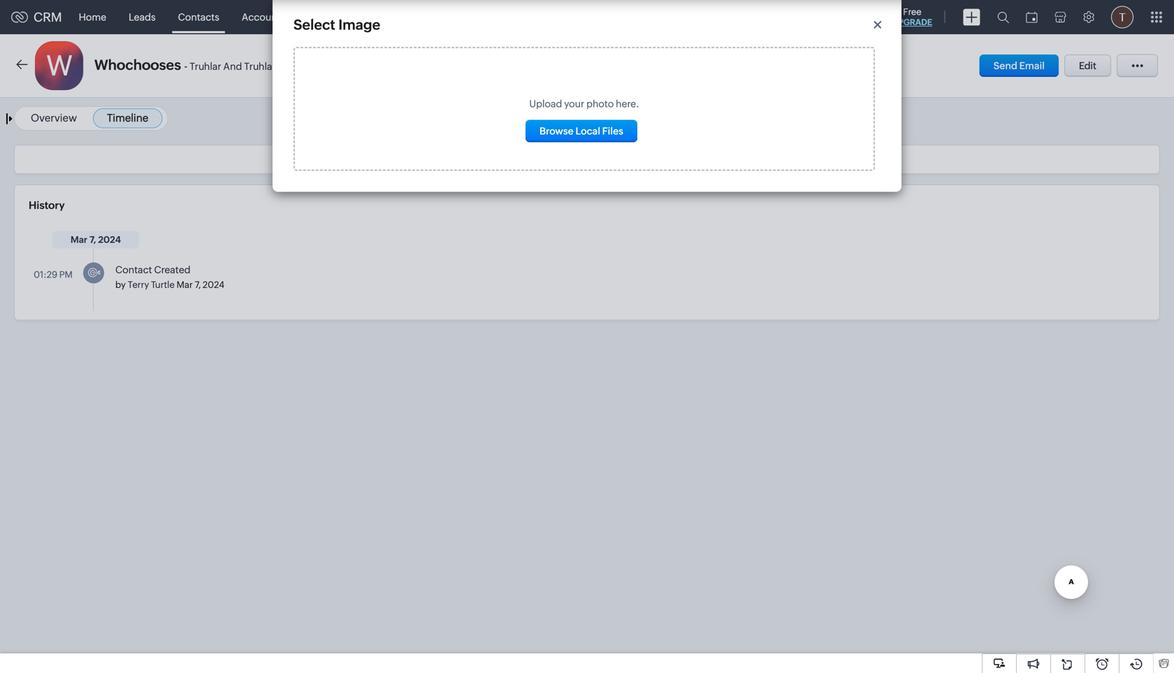 Task type: vqa. For each thing, say whether or not it's contained in the screenshot.
Other Modules FIELD
no



Task type: describe. For each thing, give the bounding box(es) containing it.
documents
[[644, 12, 696, 23]]

created
[[154, 264, 191, 275]]

contacts
[[178, 12, 219, 23]]

accounts
[[242, 12, 285, 23]]

tasks
[[355, 12, 380, 23]]

tasks link
[[344, 0, 391, 34]]

campaigns link
[[558, 0, 632, 34]]

timeline
[[107, 112, 148, 124]]

contact created by terry turtle mar 7, 2024
[[115, 264, 225, 290]]

edit
[[1079, 60, 1097, 71]]

deals link
[[297, 0, 344, 34]]

accounts link
[[231, 0, 297, 34]]

(sample)
[[278, 61, 318, 72]]

search image
[[997, 11, 1009, 23]]

upload
[[529, 98, 562, 109]]

01:29 pm
[[34, 269, 73, 280]]

meetings link
[[391, 0, 456, 34]]

send email
[[994, 60, 1045, 71]]

w
[[46, 50, 73, 82]]

turtle
[[151, 280, 175, 290]]

select image
[[294, 17, 380, 33]]

your
[[564, 98, 585, 109]]

email
[[1020, 60, 1045, 71]]

documents link
[[632, 0, 708, 34]]

edit button
[[1065, 55, 1111, 77]]

2024
[[203, 280, 225, 290]]

select
[[294, 17, 335, 33]]

create menu element
[[955, 0, 989, 34]]



Task type: locate. For each thing, give the bounding box(es) containing it.
create menu image
[[963, 9, 981, 26]]

pm
[[59, 269, 73, 280]]

send
[[994, 60, 1018, 71]]

leads link
[[118, 0, 167, 34]]

upgrade
[[892, 17, 932, 27]]

truhlar
[[190, 61, 221, 72], [244, 61, 276, 72]]

contacts link
[[167, 0, 231, 34]]

contact
[[115, 264, 152, 275]]

1 horizontal spatial truhlar
[[244, 61, 276, 72]]

mar
[[177, 280, 193, 290]]

truhlar right and
[[244, 61, 276, 72]]

upload your photo here.
[[529, 98, 639, 109]]

home link
[[68, 0, 118, 34]]

crm
[[34, 10, 62, 24]]

profile element
[[1103, 0, 1142, 34]]

2 truhlar from the left
[[244, 61, 276, 72]]

search element
[[989, 0, 1018, 34]]

calls link
[[456, 0, 500, 34]]

whochooses
[[94, 57, 181, 73]]

meetings
[[402, 12, 444, 23]]

and
[[223, 61, 242, 72]]

crm link
[[11, 10, 62, 24]]

deals
[[308, 12, 333, 23]]

home
[[79, 12, 106, 23]]

leads
[[129, 12, 156, 23]]

0 horizontal spatial truhlar
[[190, 61, 221, 72]]

terry
[[128, 280, 149, 290]]

photo
[[587, 98, 614, 109]]

reports
[[511, 12, 547, 23]]

7,
[[195, 280, 201, 290]]

truhlar and truhlar (sample) link
[[190, 60, 318, 72]]

reports link
[[500, 0, 558, 34]]

here.
[[616, 98, 639, 109]]

-
[[184, 60, 187, 72]]

None button
[[526, 120, 637, 142]]

01:29
[[34, 269, 57, 280]]

image
[[338, 17, 380, 33]]

free upgrade
[[892, 7, 932, 27]]

free
[[903, 7, 922, 17]]

overview link
[[31, 112, 77, 124]]

history
[[29, 199, 65, 211]]

truhlar right -
[[190, 61, 221, 72]]

calendar image
[[1026, 12, 1038, 23]]

timeline link
[[107, 112, 148, 124]]

profile image
[[1111, 6, 1134, 28]]

by
[[115, 280, 126, 290]]

calls
[[467, 12, 489, 23]]

1 truhlar from the left
[[190, 61, 221, 72]]

whochooses - truhlar and truhlar (sample)
[[94, 57, 318, 73]]

logo image
[[11, 12, 28, 23]]

overview
[[31, 112, 77, 124]]

campaigns
[[569, 12, 621, 23]]

send email button
[[980, 55, 1059, 77]]



